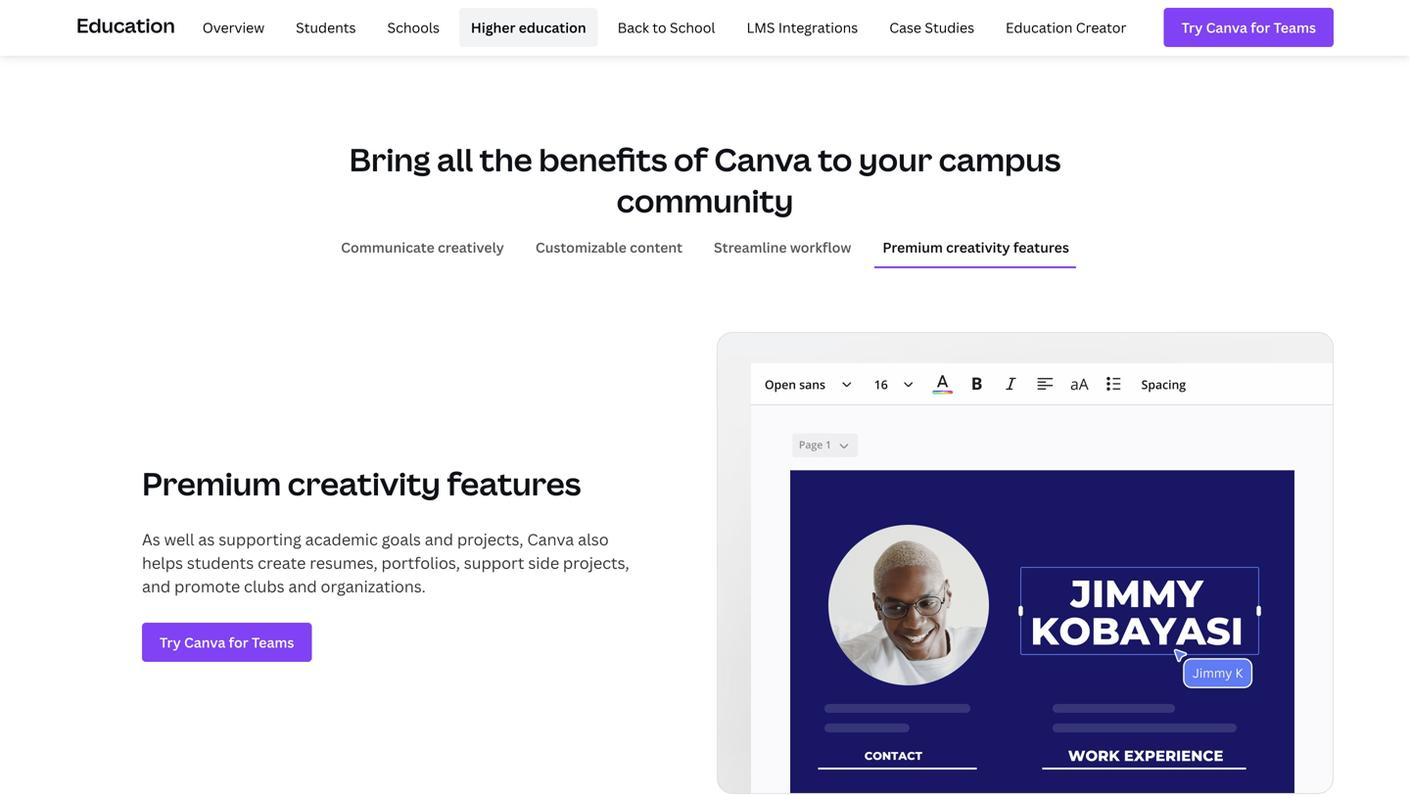 Task type: describe. For each thing, give the bounding box(es) containing it.
streamline
[[714, 238, 787, 257]]

1 horizontal spatial and
[[289, 576, 317, 597]]

bring all the benefits of canva to your campus community
[[349, 138, 1061, 222]]

helps
[[142, 552, 183, 573]]

lms
[[747, 18, 775, 37]]

your
[[859, 138, 933, 181]]

students link
[[284, 8, 368, 47]]

streamline workflow
[[714, 238, 852, 257]]

schools link
[[376, 8, 452, 47]]

case
[[890, 18, 922, 37]]

content
[[630, 238, 683, 257]]

education for education
[[76, 12, 175, 39]]

lms integrations link
[[735, 8, 870, 47]]

creatively
[[438, 238, 504, 257]]

organizations.
[[321, 576, 426, 597]]

supporting
[[219, 529, 302, 550]]

higher
[[471, 18, 516, 37]]

all
[[437, 138, 473, 181]]

students
[[187, 552, 254, 573]]

workflow
[[790, 238, 852, 257]]

to inside bring all the benefits of canva to your campus community
[[818, 138, 853, 181]]

customizable content
[[536, 238, 683, 257]]

0 horizontal spatial features
[[447, 462, 581, 505]]

schools
[[388, 18, 440, 37]]

to inside menu bar
[[653, 18, 667, 37]]

as well as supporting academic goals and projects, canva also helps students create resumes, portfolios, support side projects, and promote clubs and organizations.
[[142, 529, 630, 597]]

communicate creatively button
[[333, 229, 512, 266]]

promote
[[174, 576, 240, 597]]

0 horizontal spatial and
[[142, 576, 171, 597]]

streamline workflow button
[[706, 229, 860, 266]]

case studies
[[890, 18, 975, 37]]

students
[[296, 18, 356, 37]]

premium creativity features button
[[875, 229, 1078, 266]]

back to school link
[[606, 8, 727, 47]]

as
[[142, 529, 160, 550]]

the
[[480, 138, 533, 181]]

community
[[617, 179, 794, 222]]

bring
[[349, 138, 431, 181]]

school
[[670, 18, 716, 37]]

academic
[[305, 529, 378, 550]]

case studies link
[[878, 8, 987, 47]]

premium creativity features inside premium creativity features button
[[883, 238, 1070, 257]]

campus
[[939, 138, 1061, 181]]

education element
[[76, 0, 1334, 55]]

higher education
[[471, 18, 587, 37]]

0 vertical spatial projects,
[[457, 529, 524, 550]]

education creator link
[[995, 8, 1139, 47]]

higher education link
[[459, 8, 598, 47]]

of
[[674, 138, 708, 181]]

back to school
[[618, 18, 716, 37]]



Task type: locate. For each thing, give the bounding box(es) containing it.
1 horizontal spatial premium
[[883, 238, 943, 257]]

1 vertical spatial features
[[447, 462, 581, 505]]

projects, up support
[[457, 529, 524, 550]]

to left your
[[818, 138, 853, 181]]

canva up side
[[528, 529, 574, 550]]

premium creativity features down the campus
[[883, 238, 1070, 257]]

creativity down the campus
[[947, 238, 1011, 257]]

0 horizontal spatial to
[[653, 18, 667, 37]]

education inside education creator link
[[1006, 18, 1073, 37]]

1 vertical spatial canva
[[528, 529, 574, 550]]

projects,
[[457, 529, 524, 550], [563, 552, 630, 573]]

1 vertical spatial projects,
[[563, 552, 630, 573]]

1 vertical spatial to
[[818, 138, 853, 181]]

0 vertical spatial to
[[653, 18, 667, 37]]

creativity inside button
[[947, 238, 1011, 257]]

education
[[519, 18, 587, 37]]

also
[[578, 529, 609, 550]]

features
[[1014, 238, 1070, 257], [447, 462, 581, 505]]

0 horizontal spatial creativity
[[288, 462, 441, 505]]

and
[[425, 529, 454, 550], [142, 576, 171, 597], [289, 576, 317, 597]]

menu bar
[[183, 8, 1139, 47]]

features down the campus
[[1014, 238, 1070, 257]]

clubs
[[244, 576, 285, 597]]

1 horizontal spatial projects,
[[563, 552, 630, 573]]

canva inside the as well as supporting academic goals and projects, canva also helps students create resumes, portfolios, support side projects, and promote clubs and organizations.
[[528, 529, 574, 550]]

1 horizontal spatial features
[[1014, 238, 1070, 257]]

education
[[76, 12, 175, 39], [1006, 18, 1073, 37]]

0 vertical spatial canva
[[715, 138, 812, 181]]

0 horizontal spatial education
[[76, 12, 175, 39]]

create
[[258, 552, 306, 573]]

and down helps
[[142, 576, 171, 597]]

to right back
[[653, 18, 667, 37]]

creator
[[1077, 18, 1127, 37]]

and down 'create'
[[289, 576, 317, 597]]

0 vertical spatial premium creativity features
[[883, 238, 1070, 257]]

0 horizontal spatial premium creativity features
[[142, 462, 581, 505]]

resumes,
[[310, 552, 378, 573]]

side
[[528, 552, 560, 573]]

customizable
[[536, 238, 627, 257]]

premium down your
[[883, 238, 943, 257]]

1 horizontal spatial creativity
[[947, 238, 1011, 257]]

communicate
[[341, 238, 435, 257]]

premium inside button
[[883, 238, 943, 257]]

features up support
[[447, 462, 581, 505]]

premium
[[883, 238, 943, 257], [142, 462, 281, 505]]

overview
[[203, 18, 265, 37]]

education for education creator
[[1006, 18, 1073, 37]]

projects, down also
[[563, 552, 630, 573]]

as
[[198, 529, 215, 550]]

1 vertical spatial creativity
[[288, 462, 441, 505]]

customizable content button
[[528, 229, 691, 266]]

benefits
[[539, 138, 668, 181]]

presentation template image
[[717, 332, 1334, 794]]

canva right of
[[715, 138, 812, 181]]

0 horizontal spatial projects,
[[457, 529, 524, 550]]

1 horizontal spatial premium creativity features
[[883, 238, 1070, 257]]

creativity up academic
[[288, 462, 441, 505]]

education creator
[[1006, 18, 1127, 37]]

communicate creatively
[[341, 238, 504, 257]]

0 vertical spatial creativity
[[947, 238, 1011, 257]]

and up portfolios, on the bottom left of the page
[[425, 529, 454, 550]]

lms integrations
[[747, 18, 859, 37]]

portfolios,
[[382, 552, 460, 573]]

support
[[464, 552, 525, 573]]

overview link
[[191, 8, 276, 47]]

2 horizontal spatial and
[[425, 529, 454, 550]]

0 horizontal spatial canva
[[528, 529, 574, 550]]

premium up as
[[142, 462, 281, 505]]

well
[[164, 529, 194, 550]]

canva
[[715, 138, 812, 181], [528, 529, 574, 550]]

creativity
[[947, 238, 1011, 257], [288, 462, 441, 505]]

premium creativity features
[[883, 238, 1070, 257], [142, 462, 581, 505]]

1 vertical spatial premium creativity features
[[142, 462, 581, 505]]

premium creativity features up academic
[[142, 462, 581, 505]]

back
[[618, 18, 649, 37]]

studies
[[925, 18, 975, 37]]

menu bar inside the education element
[[183, 8, 1139, 47]]

features inside premium creativity features button
[[1014, 238, 1070, 257]]

integrations
[[779, 18, 859, 37]]

to
[[653, 18, 667, 37], [818, 138, 853, 181]]

1 horizontal spatial to
[[818, 138, 853, 181]]

1 vertical spatial premium
[[142, 462, 281, 505]]

1 horizontal spatial education
[[1006, 18, 1073, 37]]

goals
[[382, 529, 421, 550]]

0 horizontal spatial premium
[[142, 462, 281, 505]]

0 vertical spatial features
[[1014, 238, 1070, 257]]

canva inside bring all the benefits of canva to your campus community
[[715, 138, 812, 181]]

1 horizontal spatial canva
[[715, 138, 812, 181]]

menu bar containing overview
[[183, 8, 1139, 47]]

0 vertical spatial premium
[[883, 238, 943, 257]]



Task type: vqa. For each thing, say whether or not it's contained in the screenshot.
STREAMLINE
yes



